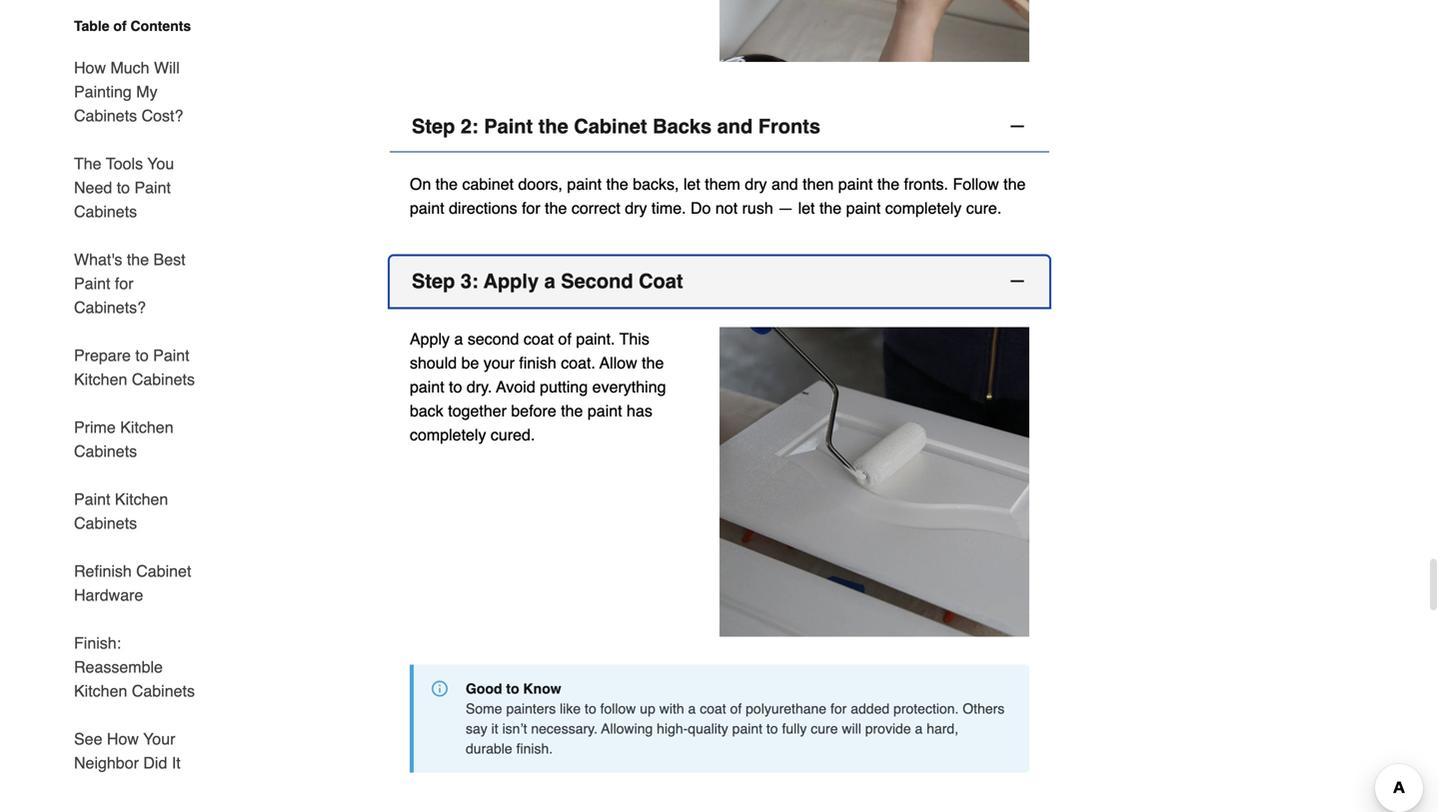 Task type: describe. For each thing, give the bounding box(es) containing it.
prime kitchen cabinets link
[[74, 404, 208, 476]]

the down doors,
[[545, 199, 567, 218]]

has
[[627, 402, 653, 420]]

to up painters
[[506, 681, 519, 697]]

say
[[466, 721, 488, 737]]

for inside on the cabinet doors, paint the backs, let them dry and then paint the fronts. follow the paint directions for the correct dry time. do not rush — let the paint completely cure.
[[522, 199, 541, 218]]

table of contents
[[74, 18, 191, 34]]

refinish cabinet hardware link
[[74, 548, 208, 620]]

0 horizontal spatial of
[[113, 18, 127, 34]]

fronts.
[[904, 175, 949, 194]]

cabinet
[[462, 175, 514, 194]]

everything
[[592, 378, 666, 396]]

know
[[523, 681, 561, 697]]

prime
[[74, 418, 116, 437]]

completely inside apply a second coat of paint. this should be your finish coat. allow the paint to dry. avoid putting everything back together before the paint has completely cured.
[[410, 426, 486, 444]]

and inside button
[[717, 115, 753, 138]]

the inside button
[[538, 115, 568, 138]]

the down this in the top left of the page
[[642, 354, 664, 373]]

paint right then
[[838, 175, 873, 194]]

the up correct at the top left of the page
[[606, 175, 629, 194]]

the inside what's the best paint for cabinets?
[[127, 250, 149, 269]]

paint inside button
[[484, 115, 533, 138]]

cabinets inside 'paint kitchen cabinets'
[[74, 514, 137, 533]]

with
[[659, 701, 684, 717]]

protection.
[[894, 701, 959, 717]]

cured.
[[491, 426, 535, 444]]

coat inside apply a second coat of paint. this should be your finish coat. allow the paint to dry. avoid putting everything back together before the paint has completely cured.
[[524, 330, 554, 349]]

cost?
[[142, 106, 183, 125]]

paint inside what's the best paint for cabinets?
[[74, 274, 110, 293]]

avoid
[[496, 378, 536, 396]]

2:
[[461, 115, 478, 138]]

cabinet inside refinish cabinet hardware
[[136, 562, 191, 581]]

finish.
[[516, 741, 553, 757]]

cabinets?
[[74, 298, 146, 317]]

like
[[560, 701, 581, 717]]

coat.
[[561, 354, 596, 373]]

be
[[461, 354, 479, 373]]

paint inside the tools you need to paint cabinets
[[134, 178, 171, 197]]

to inside apply a second coat of paint. this should be your finish coat. allow the paint to dry. avoid putting everything back together before the paint has completely cured.
[[449, 378, 462, 396]]

completely inside on the cabinet doors, paint the backs, let them dry and then paint the fronts. follow the paint directions for the correct dry time. do not rush — let the paint completely cure.
[[885, 199, 962, 218]]

prepare to paint kitchen cabinets
[[74, 346, 195, 389]]

rush
[[742, 199, 773, 218]]

high-
[[657, 721, 688, 737]]

fronts
[[758, 115, 821, 138]]

the left fronts.
[[877, 175, 900, 194]]

step 3: apply a second coat
[[412, 270, 683, 293]]

painting
[[74, 82, 132, 101]]

kitchen inside 'paint kitchen cabinets'
[[115, 490, 168, 509]]

much
[[110, 58, 150, 77]]

how inside see how your neighbor did it
[[107, 730, 139, 749]]

kitchen inside prime kitchen cabinets
[[120, 418, 174, 437]]

together
[[448, 402, 507, 420]]

finish
[[519, 354, 557, 373]]

paint kitchen cabinets link
[[74, 476, 208, 548]]

see
[[74, 730, 102, 749]]

on the cabinet doors, paint the backs, let them dry and then paint the fronts. follow the paint directions for the correct dry time. do not rush — let the paint completely cure.
[[410, 175, 1026, 218]]

do
[[691, 199, 711, 218]]

coat
[[639, 270, 683, 293]]

allow
[[600, 354, 637, 373]]

cabinets inside finish: reassemble kitchen cabinets
[[132, 682, 195, 701]]

time.
[[652, 199, 686, 218]]

up
[[640, 701, 656, 717]]

painters
[[506, 701, 556, 717]]

paint inside good to know some painters like to follow up with a coat of polyurethane for added protection. others say it isn't necessary. allowing high-quality paint to fully cure will provide a hard, durable finish.
[[732, 721, 763, 737]]

cabinet inside button
[[574, 115, 647, 138]]

paint kitchen cabinets
[[74, 490, 168, 533]]

see how your neighbor did it
[[74, 730, 181, 773]]

quality
[[688, 721, 728, 737]]

cabinets inside prime kitchen cabinets
[[74, 442, 137, 461]]

the tools you need to paint cabinets
[[74, 154, 174, 221]]

a person painting cabinets white with a brush. image
[[720, 0, 1030, 62]]

follow
[[600, 701, 636, 717]]

info image
[[432, 681, 448, 697]]

the down putting
[[561, 402, 583, 420]]

paint inside 'paint kitchen cabinets'
[[74, 490, 110, 509]]

dry.
[[467, 378, 492, 396]]

of inside good to know some painters like to follow up with a coat of polyurethane for added protection. others say it isn't necessary. allowing high-quality paint to fully cure will provide a hard, durable finish.
[[730, 701, 742, 717]]

minus image for step 3: apply a second coat
[[1008, 272, 1028, 292]]

prepare to paint kitchen cabinets link
[[74, 332, 208, 404]]

apply inside apply a second coat of paint. this should be your finish coat. allow the paint to dry. avoid putting everything back together before the paint has completely cured.
[[410, 330, 450, 349]]

step 3: apply a second coat button
[[390, 257, 1050, 308]]

apply a second coat of paint. this should be your finish coat. allow the paint to dry. avoid putting everything back together before the paint has completely cured.
[[410, 330, 666, 444]]

what's the best paint for cabinets?
[[74, 250, 185, 317]]

paint up back
[[410, 378, 445, 396]]

it
[[491, 721, 498, 737]]

finish: reassemble kitchen cabinets
[[74, 634, 195, 701]]

correct
[[572, 199, 621, 218]]

need
[[74, 178, 112, 197]]

paint.
[[576, 330, 615, 349]]

second
[[561, 270, 633, 293]]

reassemble
[[74, 658, 163, 677]]

hardware
[[74, 586, 143, 605]]

refinish
[[74, 562, 132, 581]]

finish: reassemble kitchen cabinets link
[[74, 620, 208, 716]]

1 vertical spatial dry
[[625, 199, 647, 218]]

best
[[153, 250, 185, 269]]

on
[[410, 175, 431, 194]]

added
[[851, 701, 890, 717]]

a right with at the bottom left of the page
[[688, 701, 696, 717]]



Task type: locate. For each thing, give the bounding box(es) containing it.
minus image inside step 3: apply a second coat button
[[1008, 272, 1028, 292]]

before
[[511, 402, 557, 420]]

neighbor
[[74, 754, 139, 773]]

apply up should
[[410, 330, 450, 349]]

table of contents element
[[58, 16, 208, 776]]

the
[[538, 115, 568, 138], [436, 175, 458, 194], [606, 175, 629, 194], [877, 175, 900, 194], [1004, 175, 1026, 194], [545, 199, 567, 218], [820, 199, 842, 218], [127, 250, 149, 269], [642, 354, 664, 373], [561, 402, 583, 420]]

paint right 2:
[[484, 115, 533, 138]]

cabinet left backs
[[574, 115, 647, 138]]

and right backs
[[717, 115, 753, 138]]

how
[[74, 58, 106, 77], [107, 730, 139, 749]]

1 horizontal spatial let
[[798, 199, 815, 218]]

1 horizontal spatial cabinet
[[574, 115, 647, 138]]

kitchen inside finish: reassemble kitchen cabinets
[[74, 682, 127, 701]]

1 vertical spatial of
[[558, 330, 572, 349]]

1 vertical spatial step
[[412, 270, 455, 293]]

paint right quality
[[732, 721, 763, 737]]

follow
[[953, 175, 999, 194]]

how much will painting my cabinets cost? link
[[74, 44, 208, 140]]

a left second
[[544, 270, 556, 293]]

to right prepare
[[135, 346, 149, 365]]

you
[[147, 154, 174, 173]]

1 vertical spatial let
[[798, 199, 815, 218]]

completely down fronts.
[[885, 199, 962, 218]]

dry up rush
[[745, 175, 767, 194]]

2 horizontal spatial of
[[730, 701, 742, 717]]

the up doors,
[[538, 115, 568, 138]]

1 vertical spatial apply
[[410, 330, 450, 349]]

0 vertical spatial coat
[[524, 330, 554, 349]]

2 vertical spatial for
[[831, 701, 847, 717]]

the tools you need to paint cabinets link
[[74, 140, 208, 236]]

1 horizontal spatial apply
[[484, 270, 539, 293]]

provide
[[865, 721, 911, 737]]

will
[[842, 721, 861, 737]]

and
[[717, 115, 753, 138], [772, 175, 798, 194]]

coat up "finish"
[[524, 330, 554, 349]]

the left best
[[127, 250, 149, 269]]

step 2: paint the cabinet backs and fronts
[[412, 115, 821, 138]]

kitchen inside prepare to paint kitchen cabinets
[[74, 370, 127, 389]]

cabinets down prime
[[74, 442, 137, 461]]

refinish cabinet hardware
[[74, 562, 191, 605]]

what's
[[74, 250, 122, 269]]

1 vertical spatial for
[[115, 274, 134, 293]]

cabinets up prime kitchen cabinets link
[[132, 370, 195, 389]]

for up will
[[831, 701, 847, 717]]

prepare
[[74, 346, 131, 365]]

let up do
[[684, 175, 701, 194]]

1 horizontal spatial and
[[772, 175, 798, 194]]

to inside prepare to paint kitchen cabinets
[[135, 346, 149, 365]]

putting
[[540, 378, 588, 396]]

table
[[74, 18, 109, 34]]

of left polyurethane
[[730, 701, 742, 717]]

polyurethane
[[746, 701, 827, 717]]

a inside step 3: apply a second coat button
[[544, 270, 556, 293]]

step 2: paint the cabinet backs and fronts button
[[390, 102, 1050, 153]]

0 vertical spatial for
[[522, 199, 541, 218]]

kitchen down prime kitchen cabinets link
[[115, 490, 168, 509]]

tools
[[106, 154, 143, 173]]

kitchen down prepare
[[74, 370, 127, 389]]

1 horizontal spatial of
[[558, 330, 572, 349]]

completely
[[885, 199, 962, 218], [410, 426, 486, 444]]

directions
[[449, 199, 517, 218]]

for down doors,
[[522, 199, 541, 218]]

and up —
[[772, 175, 798, 194]]

others
[[963, 701, 1005, 717]]

0 vertical spatial cabinet
[[574, 115, 647, 138]]

2 vertical spatial of
[[730, 701, 742, 717]]

good to know some painters like to follow up with a coat of polyurethane for added protection. others say it isn't necessary. allowing high-quality paint to fully cure will provide a hard, durable finish.
[[466, 681, 1005, 757]]

this
[[620, 330, 650, 349]]

1 vertical spatial cabinet
[[136, 562, 191, 581]]

minus image for step 2: paint the cabinet backs and fronts
[[1008, 117, 1028, 137]]

1 horizontal spatial completely
[[885, 199, 962, 218]]

0 horizontal spatial apply
[[410, 330, 450, 349]]

of up 'coat.'
[[558, 330, 572, 349]]

—
[[778, 199, 794, 218]]

coat inside good to know some painters like to follow up with a coat of polyurethane for added protection. others say it isn't necessary. allowing high-quality paint to fully cure will provide a hard, durable finish.
[[700, 701, 726, 717]]

let right —
[[798, 199, 815, 218]]

cabinets down painting
[[74, 106, 137, 125]]

allowing
[[601, 721, 653, 737]]

0 horizontal spatial coat
[[524, 330, 554, 349]]

0 vertical spatial of
[[113, 18, 127, 34]]

paint down you
[[134, 178, 171, 197]]

paint inside prepare to paint kitchen cabinets
[[153, 346, 190, 365]]

to left dry.
[[449, 378, 462, 396]]

finish:
[[74, 634, 121, 653]]

step for step 2: paint the cabinet backs and fronts
[[412, 115, 455, 138]]

1 step from the top
[[412, 115, 455, 138]]

2 minus image from the top
[[1008, 272, 1028, 292]]

cabinet up hardware at the left bottom
[[136, 562, 191, 581]]

coat
[[524, 330, 554, 349], [700, 701, 726, 717]]

1 vertical spatial how
[[107, 730, 139, 749]]

the right on
[[436, 175, 458, 194]]

minus image inside step 2: paint the cabinet backs and fronts button
[[1008, 117, 1028, 137]]

contents
[[130, 18, 191, 34]]

minus image
[[1008, 117, 1028, 137], [1008, 272, 1028, 292]]

cabinets inside the tools you need to paint cabinets
[[74, 202, 137, 221]]

a up be
[[454, 330, 463, 349]]

good
[[466, 681, 502, 697]]

and inside on the cabinet doors, paint the backs, let them dry and then paint the fronts. follow the paint directions for the correct dry time. do not rush — let the paint completely cure.
[[772, 175, 798, 194]]

hard,
[[927, 721, 959, 737]]

should
[[410, 354, 457, 373]]

backs
[[653, 115, 712, 138]]

1 horizontal spatial for
[[522, 199, 541, 218]]

backs,
[[633, 175, 679, 194]]

will
[[154, 58, 180, 77]]

0 vertical spatial how
[[74, 58, 106, 77]]

kitchen down reassemble
[[74, 682, 127, 701]]

1 minus image from the top
[[1008, 117, 1028, 137]]

the
[[74, 154, 102, 173]]

cabinets up refinish
[[74, 514, 137, 533]]

1 vertical spatial minus image
[[1008, 272, 1028, 292]]

1 vertical spatial and
[[772, 175, 798, 194]]

0 vertical spatial dry
[[745, 175, 767, 194]]

step left 2:
[[412, 115, 455, 138]]

paint down on
[[410, 199, 445, 218]]

kitchen right prime
[[120, 418, 174, 437]]

paint right prepare
[[153, 346, 190, 365]]

coat up quality
[[700, 701, 726, 717]]

2 horizontal spatial for
[[831, 701, 847, 717]]

0 horizontal spatial dry
[[625, 199, 647, 218]]

how up neighbor
[[107, 730, 139, 749]]

step left "3:"
[[412, 270, 455, 293]]

them
[[705, 175, 741, 194]]

what's the best paint for cabinets? link
[[74, 236, 208, 332]]

some
[[466, 701, 502, 717]]

did
[[143, 754, 167, 773]]

step for step 3: apply a second coat
[[412, 270, 455, 293]]

1 vertical spatial coat
[[700, 701, 726, 717]]

cabinets inside prepare to paint kitchen cabinets
[[132, 370, 195, 389]]

fully
[[782, 721, 807, 737]]

paint down everything
[[588, 402, 622, 420]]

isn't
[[502, 721, 527, 737]]

1 horizontal spatial coat
[[700, 701, 726, 717]]

how up painting
[[74, 58, 106, 77]]

the right follow
[[1004, 175, 1026, 194]]

cabinet
[[574, 115, 647, 138], [136, 562, 191, 581]]

paint down prime kitchen cabinets on the left
[[74, 490, 110, 509]]

cure.
[[966, 199, 1002, 218]]

for inside what's the best paint for cabinets?
[[115, 274, 134, 293]]

a inside apply a second coat of paint. this should be your finish coat. allow the paint to dry. avoid putting everything back together before the paint has completely cured.
[[454, 330, 463, 349]]

cabinets
[[74, 106, 137, 125], [74, 202, 137, 221], [132, 370, 195, 389], [74, 442, 137, 461], [74, 514, 137, 533], [132, 682, 195, 701]]

to inside the tools you need to paint cabinets
[[117, 178, 130, 197]]

0 vertical spatial let
[[684, 175, 701, 194]]

a down 'protection.' on the right bottom of page
[[915, 721, 923, 737]]

1 horizontal spatial dry
[[745, 175, 767, 194]]

to down tools
[[117, 178, 130, 197]]

0 horizontal spatial cabinet
[[136, 562, 191, 581]]

the down then
[[820, 199, 842, 218]]

how much will painting my cabinets cost?
[[74, 58, 183, 125]]

let
[[684, 175, 701, 194], [798, 199, 815, 218]]

for inside good to know some painters like to follow up with a coat of polyurethane for added protection. others say it isn't necessary. allowing high-quality paint to fully cure will provide a hard, durable finish.
[[831, 701, 847, 717]]

apply right "3:"
[[484, 270, 539, 293]]

of inside apply a second coat of paint. this should be your finish coat. allow the paint to dry. avoid putting everything back together before the paint has completely cured.
[[558, 330, 572, 349]]

how inside how much will painting my cabinets cost?
[[74, 58, 106, 77]]

1 vertical spatial completely
[[410, 426, 486, 444]]

for up the cabinets?
[[115, 274, 134, 293]]

0 vertical spatial step
[[412, 115, 455, 138]]

paint up correct at the top left of the page
[[567, 175, 602, 194]]

0 vertical spatial and
[[717, 115, 753, 138]]

apply
[[484, 270, 539, 293], [410, 330, 450, 349]]

paint
[[484, 115, 533, 138], [134, 178, 171, 197], [74, 274, 110, 293], [153, 346, 190, 365], [74, 490, 110, 509]]

my
[[136, 82, 158, 101]]

doors,
[[518, 175, 563, 194]]

cabinets inside how much will painting my cabinets cost?
[[74, 106, 137, 125]]

2 step from the top
[[412, 270, 455, 293]]

0 vertical spatial minus image
[[1008, 117, 1028, 137]]

see how your neighbor did it link
[[74, 716, 208, 776]]

your
[[484, 354, 515, 373]]

0 horizontal spatial completely
[[410, 426, 486, 444]]

then
[[803, 175, 834, 194]]

durable
[[466, 741, 512, 757]]

prime kitchen cabinets
[[74, 418, 174, 461]]

cabinets down need
[[74, 202, 137, 221]]

second
[[468, 330, 519, 349]]

0 horizontal spatial let
[[684, 175, 701, 194]]

for
[[522, 199, 541, 218], [115, 274, 134, 293], [831, 701, 847, 717]]

to left fully
[[767, 721, 778, 737]]

of right table
[[113, 18, 127, 34]]

completely down back
[[410, 426, 486, 444]]

0 vertical spatial completely
[[885, 199, 962, 218]]

your
[[143, 730, 175, 749]]

0 vertical spatial apply
[[484, 270, 539, 293]]

apply inside button
[[484, 270, 539, 293]]

0 horizontal spatial for
[[115, 274, 134, 293]]

paint right —
[[846, 199, 881, 218]]

cabinets up your
[[132, 682, 195, 701]]

a person rolling white paint onto a cabinet door. image
[[720, 328, 1030, 637]]

paint down what's at the left top of the page
[[74, 274, 110, 293]]

0 horizontal spatial and
[[717, 115, 753, 138]]

dry down "backs,"
[[625, 199, 647, 218]]

to right like
[[585, 701, 596, 717]]



Task type: vqa. For each thing, say whether or not it's contained in the screenshot.
right the Included)
no



